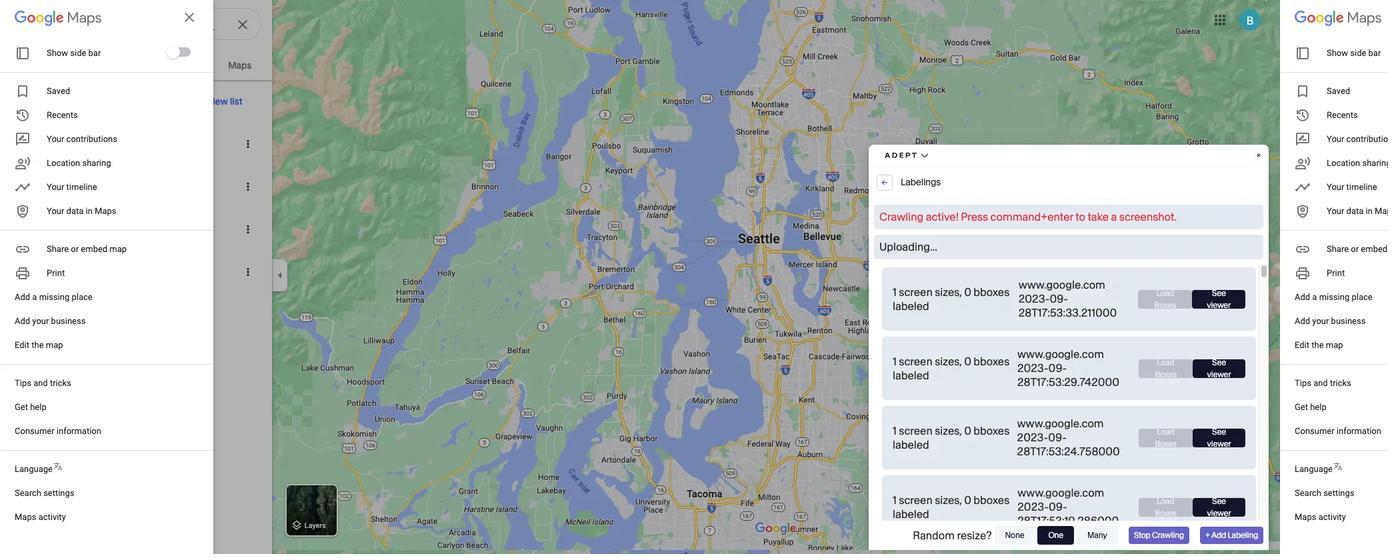Task type: locate. For each thing, give the bounding box(es) containing it.
1 horizontal spatial maps
[[95, 206, 116, 216]]

0 vertical spatial add
[[15, 292, 30, 302]]

· inside favorites private · 0 places
[[79, 273, 82, 284]]

your data in maps
[[47, 206, 116, 216]]

tips and tricks
[[15, 378, 71, 388]]

contributions
[[66, 134, 117, 144]]

maps inside the maps activity button
[[15, 512, 36, 522]]

places inside want to go private · 0 places
[[91, 188, 119, 199]]

your inside button
[[47, 134, 64, 144]]

3 private from the top
[[48, 273, 77, 284]]

data for map
[[1048, 546, 1061, 554]]

share or embed map button
[[15, 241, 199, 257]]

more options image for go
[[242, 181, 254, 193]]

saved
[[47, 86, 70, 96]]

business
[[51, 316, 86, 326]]

footer inside the google maps element
[[1033, 546, 1306, 554]]

your
[[32, 316, 49, 326]]

your for your lists
[[16, 95, 38, 108]]

add your business
[[15, 316, 86, 326]]

favorites private · 0 places
[[48, 259, 119, 284]]

add
[[15, 292, 30, 302], [15, 316, 30, 326]]

want
[[48, 173, 73, 186]]

maps inside "your data in maps" link
[[95, 206, 116, 216]]

0 vertical spatial maps
[[95, 206, 116, 216]]

data inside footer
[[1048, 546, 1061, 554]]

show
[[47, 48, 68, 58]]

private up location
[[48, 145, 77, 156]]

tricks
[[50, 378, 71, 388]]

places up add a missing place button
[[91, 273, 119, 284]]

google account: brad klo  
(klobrad84@gmail.com) image
[[1348, 9, 1369, 30]]

data right map
[[1048, 546, 1061, 554]]

1 vertical spatial more options image
[[242, 223, 254, 235]]

1 vertical spatial add
[[15, 316, 30, 326]]

google maps image
[[15, 7, 102, 28]]

3 more options image from the top
[[242, 266, 254, 278]]

1 more options image from the top
[[242, 181, 254, 193]]

settings
[[43, 488, 74, 498]]

favorites
[[48, 259, 91, 271]]

1 vertical spatial places
[[91, 188, 119, 199]]

your
[[16, 95, 38, 108], [47, 134, 64, 144], [47, 182, 64, 192], [47, 206, 64, 216]]

0 horizontal spatial data
[[66, 206, 84, 216]]

go
[[87, 173, 99, 186]]

and
[[33, 378, 48, 388]]

private down the 'favorites'
[[48, 273, 77, 284]]

0 up 'place'
[[84, 273, 89, 284]]

map
[[110, 244, 127, 254], [46, 340, 63, 350]]

help
[[30, 402, 46, 412]]

consumer information button
[[15, 424, 199, 440]]

consumer
[[15, 426, 54, 436]]

2 · from the top
[[79, 273, 82, 284]]

add inside add a missing place button
[[15, 292, 30, 302]]

0 down to
[[84, 188, 89, 199]]

show side bar
[[47, 48, 101, 58]]

1 vertical spatial data
[[1048, 546, 1061, 554]]

get help button
[[15, 400, 199, 416]]

bar
[[88, 48, 101, 58]]

add your business link
[[15, 313, 199, 329]]

consumer information
[[15, 426, 101, 436]]

saved button
[[15, 83, 199, 99]]

map right the
[[46, 340, 63, 350]]

· down the 'favorites'
[[79, 273, 82, 284]]

data
[[66, 206, 84, 216], [1048, 546, 1061, 554]]

2 private from the top
[[48, 188, 77, 199]]

places down go
[[91, 188, 119, 199]]

private down want
[[48, 188, 77, 199]]

list
[[230, 95, 243, 107]]

google maps element
[[0, 0, 1389, 554]]

add left a
[[15, 292, 30, 302]]

1 vertical spatial private
[[48, 188, 77, 199]]

0 horizontal spatial maps
[[15, 512, 36, 522]]

places down recents button
[[85, 131, 116, 143]]

2 vertical spatial more options image
[[242, 266, 254, 278]]

your inside main content
[[16, 95, 38, 108]]

maps down search
[[15, 512, 36, 522]]

privacy
[[1194, 546, 1216, 554]]

in
[[86, 206, 93, 216]]

terms button
[[1166, 546, 1184, 554]]

add a missing place button
[[15, 289, 199, 305]]

· down to
[[79, 188, 82, 199]]

your down your timeline
[[47, 206, 64, 216]]

2 0 from the top
[[84, 273, 89, 284]]

1 vertical spatial 0
[[84, 273, 89, 284]]

private
[[48, 145, 77, 156], [48, 188, 77, 199], [48, 273, 77, 284]]

your lists
[[16, 95, 64, 108]]

search settings button
[[15, 486, 199, 502]]

1 vertical spatial ·
[[79, 273, 82, 284]]

terms
[[1166, 546, 1184, 554]]

footer containing map data ©2023 google
[[1033, 546, 1306, 554]]

0 vertical spatial places
[[85, 131, 116, 143]]

0 vertical spatial private
[[48, 145, 77, 156]]

1 vertical spatial map
[[46, 340, 63, 350]]

united states button
[[1116, 546, 1156, 554]]

2 vertical spatial places
[[91, 273, 119, 284]]

1 0 from the top
[[84, 188, 89, 199]]

recents button
[[15, 107, 199, 123]]

your for your data in maps
[[47, 206, 64, 216]]

 search field
[[11, 8, 261, 43]]

location
[[47, 158, 80, 168]]

map right embed
[[110, 244, 127, 254]]

maps
[[95, 206, 116, 216], [15, 512, 36, 522]]

your for your contributions
[[47, 134, 64, 144]]

·
[[79, 188, 82, 199], [79, 273, 82, 284]]

states
[[1137, 546, 1156, 554]]

print
[[47, 268, 65, 278]]

1 · from the top
[[79, 188, 82, 199]]

map
[[1033, 546, 1046, 554]]

your down recents
[[47, 134, 64, 144]]

data left in
[[66, 206, 84, 216]]

add for add your business
[[15, 316, 30, 326]]

your left lists
[[16, 95, 38, 108]]

your down location
[[47, 182, 64, 192]]

1 private from the top
[[48, 145, 77, 156]]

0 vertical spatial more options image
[[242, 181, 254, 193]]

data inside "your data in maps" link
[[66, 206, 84, 216]]

0 vertical spatial ·
[[79, 188, 82, 199]]

1 add from the top
[[15, 292, 30, 302]]

1 vertical spatial maps
[[15, 512, 36, 522]]

want to go private · 0 places
[[48, 173, 119, 199]]

add left your
[[15, 316, 30, 326]]

add inside add your business link
[[15, 316, 30, 326]]

2 add from the top
[[15, 316, 30, 326]]

places
[[85, 131, 116, 143], [91, 188, 119, 199], [91, 273, 119, 284]]

2 vertical spatial private
[[48, 273, 77, 284]]

0 vertical spatial data
[[66, 206, 84, 216]]

show side bar image
[[167, 45, 180, 59]]

your contributions button
[[15, 131, 199, 147]]

or
[[71, 244, 79, 254]]

0
[[84, 188, 89, 199], [84, 273, 89, 284]]

footer
[[1033, 546, 1306, 554]]

united states
[[1116, 546, 1156, 554]]

Show side bar checkbox
[[167, 45, 191, 59]]

your timeline
[[47, 182, 97, 192]]

1 horizontal spatial map
[[110, 244, 127, 254]]

maps right in
[[95, 206, 116, 216]]

0 vertical spatial 0
[[84, 188, 89, 199]]

recents
[[47, 110, 78, 120]]

more options image
[[242, 181, 254, 193], [242, 223, 254, 235], [242, 266, 254, 278]]

1 horizontal spatial data
[[1048, 546, 1061, 554]]

plans
[[79, 216, 105, 229]]



Task type: vqa. For each thing, say whether or not it's contained in the screenshot.
Lists at the left top of the page
yes



Task type: describe. For each thing, give the bounding box(es) containing it.
timeline
[[66, 182, 97, 192]]

private inside want to go private · 0 places
[[48, 188, 77, 199]]

maps activity
[[15, 512, 66, 522]]

missing
[[39, 292, 70, 302]]

information
[[57, 426, 101, 436]]

more options image
[[242, 138, 254, 150]]

2 more options image from the top
[[242, 223, 254, 235]]

 button
[[11, 8, 48, 43]]

travel plans
[[48, 216, 105, 229]]

feedback
[[1267, 546, 1296, 554]]

places inside starred places private
[[85, 131, 116, 143]]

the
[[31, 340, 44, 350]]

search
[[15, 488, 41, 498]]

your for your timeline
[[47, 182, 64, 192]]

0 vertical spatial map
[[110, 244, 127, 254]]

embed
[[81, 244, 107, 254]]

new list button
[[182, 85, 256, 117]]

a
[[32, 292, 37, 302]]

map data ©2023 google
[[1033, 546, 1106, 554]]


[[21, 15, 37, 33]]

edit the map button
[[15, 337, 199, 353]]

privacy button
[[1194, 546, 1216, 554]]

get help
[[15, 402, 46, 412]]

private inside favorites private · 0 places
[[48, 273, 77, 284]]

to
[[75, 173, 85, 186]]

layers
[[305, 526, 326, 534]]

united
[[1116, 546, 1135, 554]]

add for add a missing place
[[15, 292, 30, 302]]

location sharing
[[47, 158, 111, 168]]

search settings
[[15, 488, 74, 498]]

0 inside favorites private · 0 places
[[84, 273, 89, 284]]

lists
[[41, 95, 64, 108]]

send product feedback
[[1226, 546, 1296, 554]]

tips and tricks button
[[15, 376, 199, 392]]

location sharing button
[[15, 155, 199, 171]]

send product feedback button
[[1226, 546, 1296, 554]]

new
[[208, 95, 228, 107]]

activity
[[38, 512, 66, 522]]

add a missing place
[[15, 292, 92, 302]]

0 inside want to go private · 0 places
[[84, 188, 89, 199]]

maps activity button
[[15, 510, 199, 526]]

language button
[[15, 462, 199, 478]]

travel
[[48, 216, 76, 229]]

collapse side panel image
[[273, 270, 287, 284]]

tips
[[15, 378, 31, 388]]

google
[[1085, 546, 1106, 554]]

©2023
[[1063, 546, 1083, 554]]

starred
[[48, 131, 82, 143]]

share or embed map
[[47, 244, 127, 254]]

new list
[[208, 95, 243, 107]]

· inside want to go private · 0 places
[[79, 188, 82, 199]]

starred places private
[[48, 131, 116, 156]]

edit the map
[[15, 340, 63, 350]]

place
[[72, 292, 92, 302]]

your contributions
[[47, 134, 117, 144]]

your places main content
[[0, 48, 272, 554]]

private inside starred places private
[[48, 145, 77, 156]]

your timeline link
[[15, 179, 199, 195]]

sharing
[[82, 158, 111, 168]]

language
[[15, 464, 53, 474]]

get
[[15, 402, 28, 412]]

your data in maps link
[[15, 203, 199, 219]]

side
[[70, 48, 86, 58]]

settings menu
[[0, 0, 213, 554]]

more options image for ·
[[242, 266, 254, 278]]

product
[[1242, 546, 1266, 554]]

send
[[1226, 546, 1241, 554]]

places inside favorites private · 0 places
[[91, 273, 119, 284]]

share
[[47, 244, 69, 254]]

edit
[[15, 340, 29, 350]]

0 horizontal spatial map
[[46, 340, 63, 350]]

travel plans button
[[0, 208, 252, 251]]

print button
[[15, 265, 199, 281]]

data for your
[[66, 206, 84, 216]]



